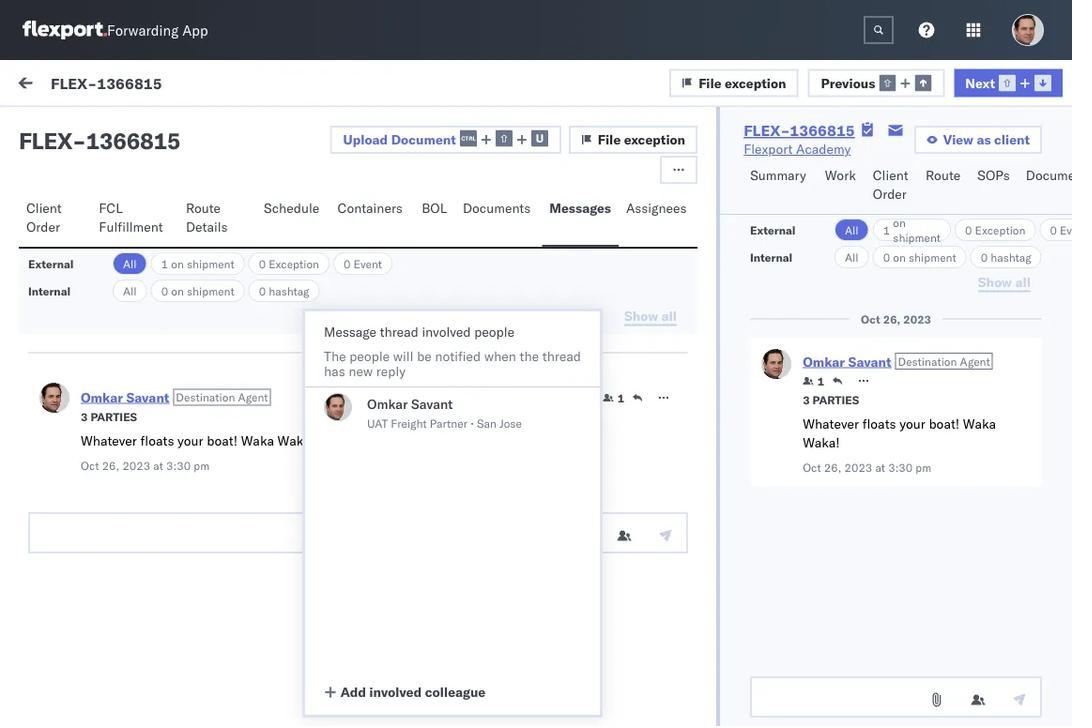 Task type: locate. For each thing, give the bounding box(es) containing it.
0 horizontal spatial (0)
[[83, 119, 107, 136]]

thread up be
[[380, 324, 419, 340]]

next
[[965, 74, 995, 91]]

devan
[[203, 339, 242, 355]]

1 vertical spatial work
[[879, 163, 904, 177]]

external
[[30, 119, 79, 136], [750, 223, 796, 237], [28, 257, 74, 271]]

2 pdt from the top
[[513, 340, 538, 357]]

0 vertical spatial your
[[900, 416, 926, 432]]

message right import work
[[228, 77, 283, 93]]

0 hashtag
[[981, 250, 1032, 264], [259, 284, 309, 298]]

0 horizontal spatial 0 on shipment
[[161, 284, 234, 298]]

1 vertical spatial work
[[825, 167, 856, 184]]

1 horizontal spatial will
[[393, 348, 414, 365]]

client right work "button"
[[873, 167, 908, 184]]

external (0) button
[[23, 111, 118, 147]]

2 pm from the top
[[490, 340, 510, 357]]

you
[[156, 461, 178, 477], [270, 555, 291, 571]]

0 on shipment down 2271801 at the top right of page
[[883, 250, 957, 264]]

order
[[873, 186, 907, 202], [26, 219, 60, 235]]

1 vertical spatial will
[[153, 395, 173, 412]]

1 vertical spatial boat!
[[207, 433, 238, 449]]

work
[[54, 72, 102, 98], [879, 163, 904, 177]]

1 horizontal spatial client order
[[873, 167, 908, 202]]

client order
[[873, 167, 908, 202], [26, 200, 62, 235]]

0 horizontal spatial 3:30
[[166, 459, 191, 473]]

order down flex
[[26, 219, 60, 235]]

has inside message thread involved people the people will be notified when the thread has new reply
[[324, 363, 345, 380]]

0 vertical spatial exception:
[[60, 236, 126, 252]]

0 exception down sops button
[[965, 223, 1026, 237]]

pm for 2:44
[[490, 688, 510, 704]]

whatever floats your boat! waka waka! oct 26, 2023 at 3:30 pm for the bottommost omkar savant button
[[81, 433, 315, 473]]

involved inside message thread involved people the people will be notified when the thread has new reply
[[422, 324, 471, 340]]

you down appreciate
[[270, 555, 291, 571]]

will left be
[[393, 348, 414, 365]]

0 horizontal spatial route
[[186, 200, 221, 216]]

pm right 2:44
[[490, 688, 510, 704]]

0 hashtag down sops button
[[981, 250, 1032, 264]]

1 horizontal spatial flex-1366815
[[744, 121, 855, 140]]

3 pdt from the top
[[513, 688, 538, 704]]

1 horizontal spatial route
[[926, 167, 961, 184]]

1 vertical spatial whatever
[[81, 433, 137, 449]]

flex
[[19, 127, 72, 155]]

1 pdt from the top
[[513, 228, 538, 244]]

internal for 0 event
[[28, 284, 71, 298]]

0 horizontal spatial agent
[[238, 390, 268, 404]]

internal
[[126, 119, 172, 136], [750, 250, 793, 264], [28, 284, 71, 298]]

2 vertical spatial 2023,
[[418, 688, 455, 704]]

3 for the bottommost omkar savant button
[[81, 410, 88, 424]]

schedule for schedule
[[264, 200, 319, 216]]

0 vertical spatial this
[[226, 376, 249, 393]]

file
[[699, 74, 722, 91], [598, 131, 621, 148]]

3 458574 from the top
[[875, 688, 924, 704]]

people right the
[[350, 348, 390, 365]]

this up lucrative
[[226, 376, 249, 393]]

file exception up 'flexport' on the top of the page
[[699, 74, 786, 91]]

this inside this is a great deal and with this contract established, we will create a lucrative partnership.
[[226, 376, 249, 393]]

thread
[[380, 324, 419, 340], [542, 348, 581, 365]]

omkar savant down please
[[91, 551, 175, 567]]

1 vertical spatial 458574
[[875, 462, 924, 479]]

1 vertical spatial route
[[186, 200, 221, 216]]

file exception
[[699, 74, 786, 91], [598, 131, 686, 148]]

2 vertical spatial pm
[[490, 688, 510, 704]]

docume button
[[1019, 159, 1072, 214]]

client order button
[[865, 159, 918, 214], [19, 192, 91, 247]]

2 vertical spatial internal
[[28, 284, 71, 298]]

when inside message thread involved people the people will be notified when the thread has new reply
[[484, 348, 516, 365]]

a
[[99, 376, 106, 393], [217, 395, 224, 412]]

0 vertical spatial oct 26, 2023
[[861, 312, 931, 326]]

pm
[[490, 228, 510, 244], [490, 340, 510, 357], [490, 688, 510, 704]]

0 vertical spatial internal
[[126, 119, 172, 136]]

contract
[[252, 376, 302, 393]]

1366815 down import
[[86, 127, 180, 155]]

(0) down import work button
[[175, 119, 200, 136]]

1 on shipment down route button
[[883, 215, 941, 245]]

1 horizontal spatial as
[[977, 131, 991, 148]]

(0) for internal (0)
[[175, 119, 200, 136]]

1 horizontal spatial with
[[294, 555, 320, 571]]

0 vertical spatial whatever
[[803, 416, 859, 432]]

0 horizontal spatial destination
[[176, 390, 235, 404]]

1 horizontal spatial exception
[[725, 74, 786, 91]]

with up "create" on the bottom left
[[198, 376, 223, 393]]

1 horizontal spatial file
[[699, 74, 722, 91]]

all
[[845, 223, 859, 237], [845, 250, 859, 264], [123, 257, 137, 271], [123, 284, 137, 298]]

0 on shipment down exception: unknown customs hold type
[[161, 284, 234, 298]]

1 vertical spatial 1 button
[[603, 391, 624, 406]]

whatever
[[803, 416, 859, 432], [81, 433, 137, 449]]

2 (0) from the left
[[175, 119, 200, 136]]

that down takes
[[191, 517, 215, 534]]

1 vertical spatial a
[[217, 395, 224, 412]]

create
[[177, 395, 214, 412]]

1 vertical spatial exception:
[[60, 339, 126, 355]]

as inside the occurs when unloading cargo takes longer than expected. please note that this may impact shipment's final delivery date. we appreciate you with as
[[272, 574, 286, 590]]

0 vertical spatial exception
[[975, 223, 1026, 237]]

this inside the occurs when unloading cargo takes longer than expected. please note that this may impact shipment's final delivery date. we appreciate you with as
[[218, 517, 241, 534]]

internal (0)
[[126, 119, 200, 136]]

1 horizontal spatial 3 parties button
[[803, 391, 859, 407]]

2 2023, from the top
[[418, 340, 455, 357]]

exception: up is
[[60, 339, 126, 355]]

1 horizontal spatial pm
[[916, 461, 932, 475]]

work right related
[[879, 163, 904, 177]]

exception
[[975, 223, 1026, 237], [269, 257, 319, 271]]

work up 'external (0)'
[[54, 72, 102, 98]]

you up delayed.
[[156, 461, 178, 477]]

0 horizontal spatial 1 button
[[603, 391, 624, 406]]

0 vertical spatial 1 on shipment
[[883, 215, 941, 245]]

flex-1366815
[[51, 73, 162, 92], [744, 121, 855, 140]]

2 vertical spatial 458574
[[875, 688, 924, 704]]

2 exception: from the top
[[60, 339, 126, 355]]

hashtag down sops button
[[991, 250, 1032, 264]]

client order left fcl
[[26, 200, 62, 235]]

file exception up category in the right top of the page
[[598, 131, 686, 148]]

parties for the bottommost omkar savant button
[[91, 410, 137, 424]]

flex-1366815 down forwarding app 'link'
[[51, 73, 162, 92]]

1 horizontal spatial 3
[[803, 393, 810, 407]]

1 vertical spatial involved
[[369, 684, 422, 701]]

0 vertical spatial when
[[484, 348, 516, 365]]

(0)
[[83, 119, 107, 136], [175, 119, 200, 136]]

pdt right 2:45
[[513, 340, 538, 357]]

has left the new at the left
[[324, 363, 345, 380]]

schedule down we
[[229, 583, 288, 599]]

as left 'delay:'
[[272, 574, 286, 590]]

None text field
[[28, 513, 688, 554], [750, 677, 1042, 718], [28, 513, 688, 554], [750, 677, 1042, 718]]

(0) for external (0)
[[83, 119, 107, 136]]

1 2023, from the top
[[418, 228, 455, 244]]

you inside are notifying you that your shipment, k & devan has been delayed.
[[156, 461, 178, 477]]

file exception button
[[670, 69, 799, 97], [670, 69, 799, 97], [569, 126, 698, 154], [569, 126, 698, 154]]

schedule delay:
[[229, 583, 329, 599]]

pdt down documents
[[513, 228, 538, 244]]

external for 0 eve
[[750, 223, 796, 237]]

1 vertical spatial 0 exception
[[259, 257, 319, 271]]

0 vertical spatial message
[[228, 77, 283, 93]]

order down related work item/shipment
[[873, 186, 907, 202]]

academy
[[796, 141, 851, 157]]

0 horizontal spatial floats
[[140, 433, 174, 449]]

1 vertical spatial client
[[26, 200, 62, 216]]

1 horizontal spatial agent
[[960, 354, 990, 369]]

exception: down fcl
[[60, 236, 126, 252]]

pm right 2:46
[[490, 228, 510, 244]]

1366815 up academy
[[790, 121, 855, 140]]

0 vertical spatial will
[[393, 348, 414, 365]]

route for route details
[[186, 200, 221, 216]]

client order right work "button"
[[873, 167, 908, 202]]

flex-
[[51, 73, 97, 92], [744, 121, 790, 140], [836, 228, 875, 244], [836, 340, 875, 357], [836, 462, 875, 479], [836, 688, 875, 704]]

has up unloading
[[95, 480, 117, 496]]

message thread involved people the people will be notified when the thread has new reply
[[324, 324, 581, 380]]

involved right add
[[369, 684, 422, 701]]

has
[[324, 363, 345, 380], [95, 480, 117, 496]]

as
[[977, 131, 991, 148], [272, 574, 286, 590]]

1 horizontal spatial (0)
[[175, 119, 200, 136]]

1 horizontal spatial 3 parties
[[803, 393, 859, 407]]

3 flex- 458574 from the top
[[836, 688, 924, 704]]

appreciate
[[260, 536, 323, 553]]

2023, left 2:45
[[418, 340, 455, 357]]

client order button left fcl
[[19, 192, 91, 247]]

route for route
[[926, 167, 961, 184]]

k
[[301, 461, 309, 477]]

pdt
[[513, 228, 538, 244], [513, 340, 538, 357], [513, 688, 538, 704]]

that inside are notifying you that your shipment, k & devan has been delayed.
[[181, 461, 205, 477]]

0 horizontal spatial client
[[26, 200, 62, 216]]

0 horizontal spatial 0 hashtag
[[259, 284, 309, 298]]

when
[[484, 348, 516, 365], [56, 499, 88, 515]]

458574 for oct 26, 2023, 2:45 pm pdt
[[875, 340, 924, 357]]

1 pm from the top
[[490, 228, 510, 244]]

0 on shipment
[[883, 250, 957, 264], [161, 284, 234, 298]]

flex- 2271801
[[836, 228, 933, 244]]

1 horizontal spatial work
[[825, 167, 856, 184]]

458574
[[875, 340, 924, 357], [875, 462, 924, 479], [875, 688, 924, 704]]

shipment's
[[56, 536, 121, 553]]

message inside button
[[228, 77, 283, 93]]

0 horizontal spatial waka
[[241, 433, 274, 449]]

2 vertical spatial flex- 458574
[[836, 688, 924, 704]]

2023, for 2:45
[[418, 340, 455, 357]]

client order button up flex- 2271801
[[865, 159, 918, 214]]

oct 26, 2023 for 0 event
[[323, 346, 393, 360]]

2 458574 from the top
[[875, 462, 924, 479]]

2023, for 2:46
[[418, 228, 455, 244]]

will down deal
[[153, 395, 173, 412]]

1 on shipment for 0 event
[[161, 257, 234, 271]]

0 vertical spatial client
[[873, 167, 908, 184]]

1366815
[[97, 73, 162, 92], [790, 121, 855, 140], [86, 127, 180, 155]]

0 vertical spatial with
[[198, 376, 223, 393]]

oct 26, 2023 up the new at the left
[[323, 346, 393, 360]]

1 on shipment down exception: unknown customs hold type
[[161, 257, 234, 271]]

0 vertical spatial flex-1366815
[[51, 73, 162, 92]]

omkar savant up notifying
[[91, 429, 175, 445]]

when left the
[[484, 348, 516, 365]]

internal (0) button
[[118, 111, 211, 147]]

0 horizontal spatial pm
[[194, 459, 210, 473]]

3 parties button for the topmost omkar savant button
[[803, 391, 859, 407]]

pm right 2:45
[[490, 340, 510, 357]]

1 horizontal spatial you
[[270, 555, 291, 571]]

1 vertical spatial with
[[294, 555, 320, 571]]

1 vertical spatial message
[[324, 324, 376, 340]]

1 vertical spatial 0 on shipment
[[161, 284, 234, 298]]

work inside "button"
[[825, 167, 856, 184]]

0 vertical spatial 458574
[[875, 340, 924, 357]]

1 omkar savant from the top
[[91, 203, 175, 220]]

2271801
[[875, 228, 933, 244]]

1 exception: from the top
[[60, 236, 126, 252]]

assignees
[[626, 200, 687, 216]]

0 vertical spatial 0 hashtag
[[981, 250, 1032, 264]]

1 vertical spatial pdt
[[513, 340, 538, 357]]

1 horizontal spatial has
[[324, 363, 345, 380]]

1 flex- 458574 from the top
[[836, 340, 924, 357]]

assignees button
[[619, 192, 698, 247]]

omkar savant up warehouse
[[91, 307, 175, 323]]

pdt right 2:44
[[513, 688, 538, 704]]

message inside message thread involved people the people will be notified when the thread has new reply
[[324, 324, 376, 340]]

on inside 1 on shipment
[[893, 215, 906, 230]]

0 vertical spatial you
[[156, 461, 178, 477]]

devan
[[56, 480, 92, 496]]

omkar savant uat freight partner •  san jose
[[367, 396, 522, 431]]

schedule
[[264, 200, 319, 216], [229, 583, 288, 599]]

1 horizontal spatial oct 26, 2023
[[861, 312, 931, 326]]

work down academy
[[825, 167, 856, 184]]

oct
[[370, 228, 391, 244], [861, 312, 880, 326], [370, 340, 391, 357], [323, 346, 342, 360], [81, 459, 99, 473], [803, 461, 821, 475], [370, 688, 391, 704]]

2 resize handle column header from the left
[[572, 157, 594, 727]]

1 vertical spatial floats
[[140, 433, 174, 449]]

your
[[900, 416, 926, 432], [178, 433, 203, 449], [208, 461, 234, 477]]

0 vertical spatial pdt
[[513, 228, 538, 244]]

parties for the topmost omkar savant button
[[813, 393, 859, 407]]

exception: for exception: unknown customs hold type
[[60, 236, 126, 252]]

your for the topmost omkar savant button
[[900, 416, 926, 432]]

flexport. image
[[23, 21, 107, 39]]

hashtag down type
[[269, 284, 309, 298]]

(0) right flex
[[83, 119, 107, 136]]

3 resize handle column header from the left
[[805, 157, 828, 727]]

0 horizontal spatial message
[[228, 77, 283, 93]]

1 458574 from the top
[[875, 340, 924, 357]]

0 horizontal spatial at
[[153, 459, 163, 473]]

oct 26, 2023 down 2271801 at the top right of page
[[861, 312, 931, 326]]

destination
[[898, 354, 957, 369], [176, 390, 235, 404]]

work right import
[[182, 77, 213, 93]]

with down appreciate
[[294, 555, 320, 571]]

1 horizontal spatial client
[[873, 167, 908, 184]]

2:46
[[458, 228, 487, 244]]

agent
[[960, 354, 990, 369], [238, 390, 268, 404]]

forwarding app link
[[23, 21, 208, 39]]

route down view
[[926, 167, 961, 184]]

schedule inside button
[[264, 200, 319, 216]]

1 vertical spatial 3 parties
[[81, 410, 137, 424]]

-
[[72, 127, 86, 155], [603, 228, 611, 244], [603, 340, 611, 357], [603, 462, 611, 479], [603, 584, 611, 601], [603, 688, 611, 704]]

savant
[[134, 203, 175, 220], [134, 307, 175, 323], [848, 353, 891, 370], [126, 389, 169, 406], [411, 396, 453, 413], [134, 429, 175, 445], [134, 551, 175, 567]]

0 vertical spatial as
[[977, 131, 991, 148]]

1 horizontal spatial omkar savant destination agent
[[803, 353, 990, 370]]

exception down sops button
[[975, 223, 1026, 237]]

expected.
[[56, 517, 115, 534]]

exception up category in the right top of the page
[[624, 131, 686, 148]]

0 horizontal spatial will
[[153, 395, 173, 412]]

omkar savant button
[[803, 353, 891, 370], [81, 389, 169, 406]]

1 horizontal spatial whatever floats your boat! waka waka! oct 26, 2023 at 3:30 pm
[[803, 416, 996, 475]]

when down devan
[[56, 499, 88, 515]]

that up delayed.
[[181, 461, 205, 477]]

1 (0) from the left
[[83, 119, 107, 136]]

people up notified
[[474, 324, 515, 340]]

3 pm from the top
[[490, 688, 510, 704]]

1 vertical spatial as
[[272, 574, 286, 590]]

route inside route details
[[186, 200, 221, 216]]

omkar savant destination agent
[[803, 353, 990, 370], [81, 389, 268, 406]]

1 vertical spatial people
[[350, 348, 390, 365]]

0 horizontal spatial flex-1366815
[[51, 73, 162, 92]]

1 horizontal spatial 1 button
[[803, 374, 825, 389]]

that
[[181, 461, 205, 477], [191, 517, 215, 534]]

0 vertical spatial agent
[[960, 354, 990, 369]]

0 hashtag down type
[[259, 284, 309, 298]]

flex-1366815 up flexport academy at the right top of page
[[744, 121, 855, 140]]

0 exception down type
[[259, 257, 319, 271]]

involved up notified
[[422, 324, 471, 340]]

4 resize handle column header from the left
[[1038, 157, 1061, 727]]

destination for the topmost omkar savant button
[[898, 354, 957, 369]]

0 vertical spatial that
[[181, 461, 205, 477]]

resize handle column header
[[339, 157, 361, 727], [572, 157, 594, 727], [805, 157, 828, 727], [1038, 157, 1061, 727]]

client left fcl
[[26, 200, 62, 216]]

route up details
[[186, 200, 221, 216]]

omkar savant up "unknown" at left top
[[91, 203, 175, 220]]

as right view
[[977, 131, 991, 148]]

a right is
[[99, 376, 106, 393]]

exception up flex-1366815 link
[[725, 74, 786, 91]]

0 horizontal spatial work
[[54, 72, 102, 98]]

flex - 1366815
[[19, 127, 180, 155]]

•
[[470, 417, 474, 431]]

2023, left 2:44
[[418, 688, 455, 704]]

exception for 0 eve
[[975, 223, 1026, 237]]

pdt for oct 26, 2023, 2:44 pm pdt
[[513, 688, 538, 704]]

occurs when unloading cargo takes longer than expected. please note that this may impact shipment's final delivery date. we appreciate you with as
[[56, 480, 323, 590]]

external for 0 event
[[28, 257, 74, 271]]

pm for 2:45
[[490, 340, 510, 357]]

0 exception for 0 event
[[259, 257, 319, 271]]

2023, down bol
[[418, 228, 455, 244]]

1 vertical spatial 1 on shipment
[[161, 257, 234, 271]]

exception down type
[[269, 257, 319, 271]]

458574 for oct 26, 2023, 2:44 pm pdt
[[875, 688, 924, 704]]

3 for the topmost omkar savant button
[[803, 393, 810, 407]]

hashtag for 0 eve
[[991, 250, 1032, 264]]

this up date.
[[218, 517, 241, 534]]

you inside the occurs when unloading cargo takes longer than expected. please note that this may impact shipment's final delivery date. we appreciate you with as
[[270, 555, 291, 571]]

schedule up type
[[264, 200, 319, 216]]

3 2023, from the top
[[418, 688, 455, 704]]

oct 26, 2023 for 0 eve
[[861, 312, 931, 326]]

message up the
[[324, 324, 376, 340]]

0 horizontal spatial 3 parties
[[81, 410, 137, 424]]

2 vertical spatial pdt
[[513, 688, 538, 704]]

2 flex- 458574 from the top
[[836, 462, 924, 479]]

1 horizontal spatial thread
[[542, 348, 581, 365]]

all button
[[835, 219, 869, 241], [835, 246, 869, 269], [113, 253, 147, 275], [113, 280, 147, 302]]

exception:
[[60, 236, 126, 252], [60, 339, 126, 355]]

sops button
[[970, 159, 1019, 214]]

route button
[[918, 159, 970, 214]]

thread right the
[[542, 348, 581, 365]]

None text field
[[864, 16, 894, 44]]

internal inside button
[[126, 119, 172, 136]]

1 resize handle column header from the left
[[339, 157, 361, 727]]

be
[[417, 348, 432, 365]]

3 parties
[[803, 393, 859, 407], [81, 410, 137, 424]]

0 horizontal spatial parties
[[91, 410, 137, 424]]

deal
[[143, 376, 168, 393]]

a right "create" on the bottom left
[[217, 395, 224, 412]]



Task type: vqa. For each thing, say whether or not it's contained in the screenshot.
2nd 3:30 PM EST, Feb 17, 2023 from the top of the page
no



Task type: describe. For each thing, give the bounding box(es) containing it.
0 horizontal spatial client order
[[26, 200, 62, 235]]

2023, for 2:44
[[418, 688, 455, 704]]

0 horizontal spatial client order button
[[19, 192, 91, 247]]

your inside are notifying you that your shipment, k & devan has been delayed.
[[208, 461, 234, 477]]

san
[[477, 417, 497, 431]]

the
[[324, 348, 346, 365]]

0 vertical spatial waka
[[963, 416, 996, 432]]

0 vertical spatial omkar savant button
[[803, 353, 891, 370]]

sops
[[978, 167, 1010, 184]]

cargo
[[154, 499, 187, 515]]

will inside this is a great deal and with this contract established, we will create a lucrative partnership.
[[153, 395, 173, 412]]

client
[[994, 131, 1030, 148]]

route details button
[[178, 192, 256, 247]]

details
[[186, 219, 228, 235]]

oct 26, 2023, 2:46 pm pdt
[[370, 228, 538, 244]]

exception: warehouse devan delay
[[60, 339, 281, 355]]

flexport academy link
[[744, 140, 851, 159]]

1 button for the bottommost omkar savant button
[[603, 391, 624, 406]]

final
[[124, 536, 151, 553]]

eve
[[1060, 223, 1072, 237]]

as inside view as client button
[[977, 131, 991, 148]]

client for client order button to the left
[[26, 200, 62, 216]]

freight
[[391, 417, 427, 431]]

flexport academy
[[744, 141, 851, 157]]

impact
[[272, 517, 313, 534]]

1 vertical spatial omkar savant button
[[81, 389, 169, 406]]

0 vertical spatial boat!
[[929, 416, 960, 432]]

summary
[[750, 167, 806, 184]]

colleague
[[425, 684, 486, 701]]

0 vertical spatial exception
[[725, 74, 786, 91]]

fcl fulfillment
[[99, 200, 163, 235]]

occurs
[[270, 480, 310, 496]]

upload document
[[343, 131, 456, 148]]

0 horizontal spatial order
[[26, 219, 60, 235]]

1 vertical spatial file
[[598, 131, 621, 148]]

0 vertical spatial order
[[873, 186, 907, 202]]

partnership.
[[56, 414, 129, 430]]

jose
[[500, 417, 522, 431]]

unloading
[[92, 499, 151, 515]]

this is a great deal and with this contract established, we will create a lucrative partnership.
[[56, 376, 302, 430]]

delivery
[[154, 536, 200, 553]]

my
[[19, 72, 49, 98]]

4 omkar savant from the top
[[91, 551, 175, 567]]

that inside the occurs when unloading cargo takes longer than expected. please note that this may impact shipment's final delivery date. we appreciate you with as
[[191, 517, 215, 534]]

schedule for schedule delay:
[[229, 583, 288, 599]]

0 horizontal spatial boat!
[[207, 433, 238, 449]]

warehouse
[[129, 339, 200, 355]]

0 vertical spatial thread
[[380, 324, 419, 340]]

flex- 458574 for oct 26, 2023, 2:45 pm pdt
[[836, 340, 924, 357]]

takes
[[190, 499, 222, 515]]

client for rightmost client order button
[[873, 167, 908, 184]]

view as client button
[[914, 126, 1042, 154]]

fcl fulfillment button
[[91, 192, 178, 247]]

document
[[391, 131, 456, 148]]

may
[[244, 517, 269, 534]]

0 horizontal spatial people
[[350, 348, 390, 365]]

next button
[[954, 69, 1063, 97]]

message for message
[[228, 77, 283, 93]]

date.
[[204, 536, 234, 553]]

1 vertical spatial flex-1366815
[[744, 121, 855, 140]]

0 vertical spatial file exception
[[699, 74, 786, 91]]

1 on shipment for 0 eve
[[883, 215, 941, 245]]

schedule button
[[256, 192, 330, 247]]

flex-1366815 link
[[744, 121, 855, 140]]

0 vertical spatial people
[[474, 324, 515, 340]]

notifying
[[101, 461, 153, 477]]

please
[[118, 517, 157, 534]]

3 omkar savant from the top
[[91, 429, 175, 445]]

is
[[85, 376, 95, 393]]

notified
[[435, 348, 481, 365]]

hashtag for 0 event
[[269, 284, 309, 298]]

view
[[943, 131, 974, 148]]

2 omkar savant from the top
[[91, 307, 175, 323]]

0 on shipment for 0 eve
[[883, 250, 957, 264]]

savant inside omkar savant uat freight partner •  san jose
[[411, 396, 453, 413]]

your for the bottommost omkar savant button
[[178, 433, 203, 449]]

0 horizontal spatial waka!
[[278, 433, 315, 449]]

exception: unknown customs hold type
[[60, 236, 313, 252]]

bol
[[422, 200, 447, 216]]

great
[[109, 376, 139, 393]]

0 exception for 0 eve
[[965, 223, 1026, 237]]

summary button
[[743, 159, 818, 214]]

docume
[[1026, 167, 1072, 184]]

my work
[[19, 72, 102, 98]]

1 horizontal spatial a
[[217, 395, 224, 412]]

3 parties button for the bottommost omkar savant button
[[81, 408, 137, 424]]

will inside message thread involved people the people will be notified when the thread has new reply
[[393, 348, 414, 365]]

1 horizontal spatial at
[[875, 461, 885, 475]]

work inside button
[[182, 77, 213, 93]]

work for related
[[879, 163, 904, 177]]

pdt for oct 26, 2023, 2:45 pm pdt
[[513, 340, 538, 357]]

omkar inside omkar savant uat freight partner •  san jose
[[367, 396, 408, 413]]

0 hashtag for 0 eve
[[981, 250, 1032, 264]]

flex- 458574 for oct 26, 2023, 2:44 pm pdt
[[836, 688, 924, 704]]

pm for the topmost omkar savant button
[[916, 461, 932, 475]]

external inside external (0) button
[[30, 119, 79, 136]]

work button
[[818, 159, 865, 214]]

uat
[[367, 417, 388, 431]]

0 horizontal spatial exception
[[624, 131, 686, 148]]

note
[[161, 517, 187, 534]]

longer
[[226, 499, 263, 515]]

1 button for the topmost omkar savant button
[[803, 374, 825, 389]]

destination for the bottommost omkar savant button
[[176, 390, 235, 404]]

established,
[[56, 395, 129, 412]]

route details
[[186, 200, 228, 235]]

1366815 down forwarding at the left of page
[[97, 73, 162, 92]]

message for message thread involved people the people will be notified when the thread has new reply
[[324, 324, 376, 340]]

related
[[837, 163, 876, 177]]

add
[[340, 684, 366, 701]]

involved inside 'button'
[[369, 684, 422, 701]]

pm for the bottommost omkar savant button
[[194, 459, 210, 473]]

type
[[283, 236, 313, 252]]

internal for 0 eve
[[750, 250, 793, 264]]

when inside the occurs when unloading cargo takes longer than expected. please note that this may impact shipment's final delivery date. we appreciate you with as
[[56, 499, 88, 515]]

import work button
[[132, 60, 220, 111]]

new
[[349, 363, 373, 380]]

forwarding app
[[107, 21, 208, 39]]

messages
[[549, 200, 611, 216]]

0 vertical spatial omkar savant destination agent
[[803, 353, 990, 370]]

0 on shipment for 0 event
[[161, 284, 234, 298]]

0 hashtag for 0 event
[[259, 284, 309, 298]]

0 vertical spatial file
[[699, 74, 722, 91]]

are notifying you that your shipment, k & devan has been delayed.
[[56, 461, 321, 496]]

app
[[182, 21, 208, 39]]

1 horizontal spatial 3:30
[[888, 461, 913, 475]]

documents
[[463, 200, 531, 216]]

than
[[266, 499, 293, 515]]

with inside the occurs when unloading cargo takes longer than expected. please note that this may impact shipment's final delivery date. we appreciate you with as
[[294, 555, 320, 571]]

category
[[604, 163, 650, 177]]

1 vertical spatial agent
[[238, 390, 268, 404]]

pm for 2:46
[[490, 228, 510, 244]]

message button
[[220, 60, 315, 111]]

0 vertical spatial floats
[[862, 416, 896, 432]]

0 horizontal spatial a
[[99, 376, 106, 393]]

exception: for exception: warehouse devan delay
[[60, 339, 126, 355]]

3 parties for 3 parties "button" for the topmost omkar savant button
[[803, 393, 859, 407]]

item/shipment
[[907, 163, 983, 177]]

this
[[56, 376, 82, 393]]

work for my
[[54, 72, 102, 98]]

with inside this is a great deal and with this contract established, we will create a lucrative partnership.
[[198, 376, 223, 393]]

flexport
[[744, 141, 793, 157]]

1 horizontal spatial client order button
[[865, 159, 918, 214]]

oct 26, 2023, 2:44 pm pdt
[[370, 688, 538, 704]]

fcl
[[99, 200, 123, 216]]

whatever floats your boat! waka waka! oct 26, 2023 at 3:30 pm for the topmost omkar savant button
[[803, 416, 996, 475]]

event
[[354, 257, 382, 271]]

related work item/shipment
[[837, 163, 983, 177]]

1 vertical spatial thread
[[542, 348, 581, 365]]

import
[[139, 77, 179, 93]]

&
[[313, 461, 321, 477]]

the
[[520, 348, 539, 365]]

exception for 0 event
[[269, 257, 319, 271]]

0 horizontal spatial whatever
[[81, 433, 137, 449]]

documents button
[[455, 192, 542, 247]]

containers
[[338, 200, 403, 216]]

1 horizontal spatial waka!
[[803, 435, 840, 451]]

forwarding
[[107, 21, 179, 39]]

and
[[172, 376, 194, 393]]

has inside are notifying you that your shipment, k & devan has been delayed.
[[95, 480, 117, 496]]

0 horizontal spatial omkar savant destination agent
[[81, 389, 268, 406]]

pdt for oct 26, 2023, 2:46 pm pdt
[[513, 228, 538, 244]]

delay:
[[291, 583, 329, 599]]

previous
[[821, 74, 875, 91]]

2:45
[[458, 340, 487, 357]]

1 vertical spatial file exception
[[598, 131, 686, 148]]

3 parties for 3 parties "button" corresponding to the bottommost omkar savant button
[[81, 410, 137, 424]]



